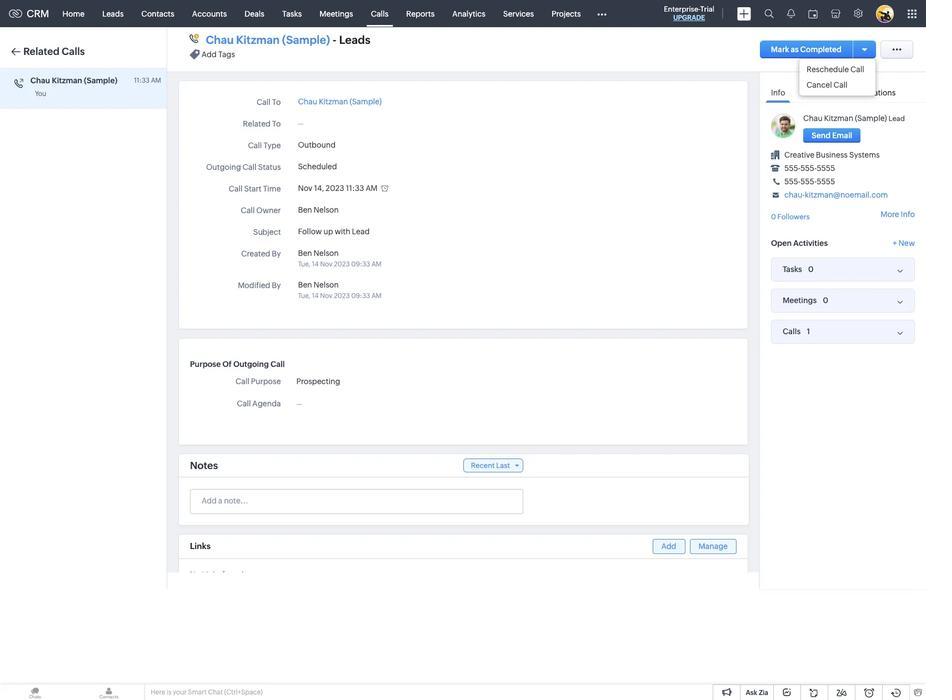 Task type: describe. For each thing, give the bounding box(es) containing it.
prospecting
[[296, 377, 340, 386]]

analytics
[[452, 9, 485, 18]]

1 vertical spatial chau kitzman (sample) link
[[298, 97, 382, 106]]

tasks
[[282, 9, 302, 18]]

open
[[771, 239, 792, 247]]

new
[[899, 239, 915, 247]]

chau down the timeline
[[803, 114, 823, 123]]

here
[[151, 689, 165, 697]]

1 555-555-5555 from the top
[[784, 164, 835, 173]]

by for modified by
[[272, 281, 281, 290]]

here is your smart chat (ctrl+space)
[[151, 689, 263, 697]]

call agenda
[[237, 399, 281, 408]]

1 vertical spatial outgoing
[[233, 360, 269, 369]]

analytics link
[[443, 0, 494, 27]]

creative
[[784, 151, 814, 159]]

add link
[[652, 539, 685, 554]]

0 vertical spatial info
[[771, 88, 785, 97]]

reschedule call
[[807, 65, 864, 74]]

open activities
[[771, 239, 828, 247]]

home link
[[54, 0, 93, 27]]

services
[[503, 9, 534, 18]]

2023 for modified by
[[334, 292, 350, 300]]

tue, for created by
[[298, 261, 311, 268]]

reports
[[406, 9, 435, 18]]

related calls
[[23, 46, 85, 57]]

subject
[[253, 228, 281, 237]]

no links found
[[190, 571, 244, 579]]

meetings
[[320, 9, 353, 18]]

chau kitzman (sample) - leads
[[206, 33, 370, 46]]

0
[[771, 213, 776, 221]]

ben nelson
[[298, 206, 339, 214]]

call down purpose of outgoing call
[[235, 377, 249, 386]]

1 5555 from the top
[[817, 164, 835, 173]]

agenda
[[252, 399, 281, 408]]

chat
[[208, 689, 223, 697]]

enterprise-trial upgrade
[[664, 5, 714, 22]]

call owner
[[241, 206, 281, 215]]

chau-kitzman@noemail.com link
[[784, 191, 888, 199]]

1 vertical spatial 11:33
[[346, 184, 364, 193]]

0 vertical spatial links
[[190, 542, 211, 551]]

systems
[[849, 151, 880, 159]]

chau up you at the left
[[30, 76, 50, 85]]

last
[[496, 462, 510, 470]]

mark
[[771, 45, 789, 54]]

1 vertical spatial links
[[202, 571, 221, 579]]

chau kitzman (sample) link for leads
[[206, 33, 330, 47]]

related for related to
[[243, 119, 271, 128]]

ben for modified by
[[298, 281, 312, 289]]

1 vertical spatial leads
[[339, 33, 370, 46]]

enterprise-
[[664, 5, 700, 13]]

reschedule
[[807, 65, 849, 74]]

smart
[[188, 689, 207, 697]]

accounts
[[192, 9, 227, 18]]

mark as completed button
[[760, 41, 853, 58]]

accounts link
[[183, 0, 236, 27]]

contacts
[[141, 9, 174, 18]]

projects
[[552, 9, 581, 18]]

outgoing call status
[[206, 163, 281, 172]]

more info link
[[881, 210, 915, 219]]

scheduled
[[298, 162, 337, 171]]

projects link
[[543, 0, 590, 27]]

contacts image
[[74, 685, 144, 701]]

tue, for modified by
[[298, 292, 311, 300]]

to for related to
[[272, 119, 281, 128]]

chau-
[[784, 191, 805, 199]]

chau up add tags
[[206, 33, 234, 46]]

ben nelson tue, 14 nov 2023 09:33 am for modified by
[[298, 281, 382, 300]]

chau-kitzman@noemail.com
[[784, 191, 888, 199]]

tasks link
[[273, 0, 311, 27]]

1 horizontal spatial calls
[[371, 9, 388, 18]]

cancel call
[[807, 81, 847, 89]]

recent
[[471, 462, 495, 470]]

related for related calls
[[23, 46, 59, 57]]

completed
[[800, 45, 842, 54]]

1 ben from the top
[[298, 206, 312, 214]]

(ctrl+space)
[[224, 689, 263, 697]]

crm link
[[9, 8, 49, 19]]

kitzman down the timeline
[[824, 114, 853, 123]]

11:33 am
[[134, 77, 161, 84]]

call left status at left top
[[243, 163, 256, 172]]

modified by
[[238, 281, 281, 290]]

nelson for modified by
[[314, 281, 339, 289]]

modified
[[238, 281, 270, 290]]

is
[[167, 689, 171, 697]]

0 vertical spatial outgoing
[[206, 163, 241, 172]]

time
[[263, 184, 281, 193]]

1 horizontal spatial chau kitzman (sample)
[[298, 97, 382, 106]]

your
[[173, 689, 187, 697]]

more
[[881, 210, 899, 219]]

0 followers
[[771, 213, 810, 221]]

meetings link
[[311, 0, 362, 27]]

2 555-555-5555 from the top
[[784, 177, 835, 186]]

creative business systems
[[784, 151, 880, 159]]

0 horizontal spatial calls
[[62, 46, 85, 57]]

you
[[35, 90, 46, 98]]

deals
[[245, 9, 264, 18]]

ask zia
[[746, 689, 768, 697]]

deals link
[[236, 0, 273, 27]]

call left type
[[248, 141, 262, 150]]

timeline link
[[794, 81, 835, 102]]

start
[[244, 184, 262, 193]]

kitzman@noemail.com
[[805, 191, 888, 199]]



Task type: vqa. For each thing, say whether or not it's contained in the screenshot.
the Created By
yes



Task type: locate. For each thing, give the bounding box(es) containing it.
kitzman
[[236, 33, 280, 46], [52, 76, 82, 85], [319, 97, 348, 106], [824, 114, 853, 123]]

type
[[263, 141, 281, 150]]

calls link
[[362, 0, 397, 27]]

call type
[[248, 141, 281, 150]]

profile image
[[876, 5, 894, 22]]

add tags
[[202, 50, 235, 59]]

chats image
[[0, 685, 70, 701]]

notes
[[190, 460, 218, 472]]

1 vertical spatial 14
[[312, 292, 319, 300]]

1 vertical spatial ben nelson tue, 14 nov 2023 09:33 am
[[298, 281, 382, 300]]

1 vertical spatial purpose
[[251, 377, 281, 386]]

with
[[335, 227, 350, 236]]

outbound
[[298, 141, 336, 149]]

1 vertical spatial chau kitzman (sample)
[[298, 97, 382, 106]]

lead inside chau kitzman (sample) lead
[[889, 114, 905, 123]]

zia
[[759, 689, 768, 697]]

2 tue, from the top
[[298, 292, 311, 300]]

14,
[[314, 184, 324, 193]]

lead for follow up with lead
[[352, 227, 370, 236]]

0 vertical spatial ben nelson tue, 14 nov 2023 09:33 am
[[298, 249, 382, 268]]

call down reschedule call
[[834, 81, 847, 89]]

0 vertical spatial purpose
[[190, 360, 221, 369]]

related up call type
[[243, 119, 271, 128]]

timeline
[[799, 88, 830, 97]]

up
[[323, 227, 333, 236]]

purpose left of
[[190, 360, 221, 369]]

reports link
[[397, 0, 443, 27]]

manage
[[699, 542, 728, 551]]

lead for chau kitzman (sample) lead
[[889, 114, 905, 123]]

info right more
[[901, 210, 915, 219]]

owner
[[256, 206, 281, 215]]

outgoing
[[206, 163, 241, 172], [233, 360, 269, 369]]

0 vertical spatial to
[[272, 98, 281, 107]]

lead down the conversations
[[889, 114, 905, 123]]

add left 'tags'
[[202, 50, 217, 59]]

manage link
[[690, 539, 737, 554]]

home
[[63, 9, 85, 18]]

follow
[[298, 227, 322, 236]]

2023 for created by
[[334, 261, 350, 268]]

1 vertical spatial 09:33
[[351, 292, 370, 300]]

+ new
[[893, 239, 915, 247]]

1 vertical spatial tue,
[[298, 292, 311, 300]]

add for add tags
[[202, 50, 217, 59]]

1 vertical spatial to
[[272, 119, 281, 128]]

2 vertical spatial chau kitzman (sample) link
[[803, 114, 887, 123]]

recent last
[[471, 462, 510, 470]]

followers
[[778, 213, 810, 221]]

1 14 from the top
[[312, 261, 319, 268]]

0 horizontal spatial info
[[771, 88, 785, 97]]

1 vertical spatial 5555
[[817, 177, 835, 186]]

conversations link
[[838, 81, 901, 102]]

leads right -
[[339, 33, 370, 46]]

09:33 for created by
[[351, 261, 370, 268]]

lead right 'with'
[[352, 227, 370, 236]]

1 vertical spatial 2023
[[334, 261, 350, 268]]

0 vertical spatial 09:33
[[351, 261, 370, 268]]

chau kitzman (sample) down related calls
[[30, 76, 117, 85]]

links up 'no'
[[190, 542, 211, 551]]

1 vertical spatial related
[[243, 119, 271, 128]]

1 horizontal spatial related
[[243, 119, 271, 128]]

nelson for created by
[[314, 249, 339, 258]]

2 by from the top
[[272, 281, 281, 290]]

upgrade
[[673, 14, 705, 22]]

contacts link
[[133, 0, 183, 27]]

0 vertical spatial lead
[[889, 114, 905, 123]]

1 vertical spatial calls
[[62, 46, 85, 57]]

add for add
[[661, 542, 676, 551]]

0 vertical spatial add
[[202, 50, 217, 59]]

tags
[[218, 50, 235, 59]]

0 vertical spatial 11:33
[[134, 77, 150, 84]]

1 vertical spatial nelson
[[314, 249, 339, 258]]

info link
[[766, 81, 791, 103]]

calls left reports link
[[371, 9, 388, 18]]

0 horizontal spatial related
[[23, 46, 59, 57]]

links right 'no'
[[202, 571, 221, 579]]

0 vertical spatial 555-555-5555
[[784, 164, 835, 173]]

0 vertical spatial ben
[[298, 206, 312, 214]]

14 for modified by
[[312, 292, 319, 300]]

0 vertical spatial 5555
[[817, 164, 835, 173]]

ben down follow
[[298, 249, 312, 258]]

0 horizontal spatial add
[[202, 50, 217, 59]]

chau kitzman (sample) link down the conversations
[[803, 114, 887, 123]]

1 to from the top
[[272, 98, 281, 107]]

1 vertical spatial info
[[901, 210, 915, 219]]

ben right the modified by on the left top of page
[[298, 281, 312, 289]]

2 nelson from the top
[[314, 249, 339, 258]]

by right modified at the left top of page
[[272, 281, 281, 290]]

0 vertical spatial by
[[272, 249, 281, 258]]

call up conversations link
[[850, 65, 864, 74]]

1 vertical spatial by
[[272, 281, 281, 290]]

2 vertical spatial ben
[[298, 281, 312, 289]]

purpose up agenda on the bottom of the page
[[251, 377, 281, 386]]

trial
[[700, 5, 714, 13]]

1 tue, from the top
[[298, 261, 311, 268]]

+
[[893, 239, 897, 247]]

555-555-5555 up chau- in the top right of the page
[[784, 177, 835, 186]]

found
[[222, 571, 244, 579]]

tue,
[[298, 261, 311, 268], [298, 292, 311, 300]]

2 vertical spatial nov
[[320, 292, 332, 300]]

0 vertical spatial 2023
[[326, 184, 344, 193]]

1 09:33 from the top
[[351, 261, 370, 268]]

related down crm
[[23, 46, 59, 57]]

nov for modified by
[[320, 292, 332, 300]]

leads
[[102, 9, 124, 18], [339, 33, 370, 46]]

1 horizontal spatial lead
[[889, 114, 905, 123]]

as
[[791, 45, 799, 54]]

1 nelson from the top
[[314, 206, 339, 214]]

more info
[[881, 210, 915, 219]]

555-555-5555
[[784, 164, 835, 173], [784, 177, 835, 186]]

kitzman up outbound
[[319, 97, 348, 106]]

call left owner
[[241, 206, 255, 215]]

1 by from the top
[[272, 249, 281, 258]]

1 vertical spatial ben
[[298, 249, 312, 258]]

ben up follow
[[298, 206, 312, 214]]

nov for created by
[[320, 261, 332, 268]]

call
[[850, 65, 864, 74], [834, 81, 847, 89], [257, 98, 270, 107], [248, 141, 262, 150], [243, 163, 256, 172], [229, 184, 243, 193], [241, 206, 255, 215], [270, 360, 285, 369], [235, 377, 249, 386], [237, 399, 251, 408]]

0 horizontal spatial 11:33
[[134, 77, 150, 84]]

add left the manage
[[661, 542, 676, 551]]

2 09:33 from the top
[[351, 292, 370, 300]]

related to
[[243, 119, 281, 128]]

3 ben from the top
[[298, 281, 312, 289]]

call up related to
[[257, 98, 270, 107]]

call left agenda on the bottom of the page
[[237, 399, 251, 408]]

purpose
[[190, 360, 221, 369], [251, 377, 281, 386]]

ben
[[298, 206, 312, 214], [298, 249, 312, 258], [298, 281, 312, 289]]

2 vertical spatial nelson
[[314, 281, 339, 289]]

add
[[202, 50, 217, 59], [661, 542, 676, 551]]

lead
[[889, 114, 905, 123], [352, 227, 370, 236]]

2 to from the top
[[272, 119, 281, 128]]

0 vertical spatial chau kitzman (sample) link
[[206, 33, 330, 47]]

0 horizontal spatial lead
[[352, 227, 370, 236]]

ask
[[746, 689, 757, 697]]

2 vertical spatial 2023
[[334, 292, 350, 300]]

5555 up the chau-kitzman@noemail.com
[[817, 177, 835, 186]]

chau kitzman (sample) lead
[[803, 114, 905, 123]]

0 horizontal spatial leads
[[102, 9, 124, 18]]

2 ben from the top
[[298, 249, 312, 258]]

outgoing up call start time on the left top
[[206, 163, 241, 172]]

status
[[258, 163, 281, 172]]

3 nelson from the top
[[314, 281, 339, 289]]

to up related to
[[272, 98, 281, 107]]

profile element
[[869, 0, 901, 27]]

business
[[816, 151, 848, 159]]

0 horizontal spatial chau kitzman (sample)
[[30, 76, 117, 85]]

info left the timeline
[[771, 88, 785, 97]]

1 vertical spatial 555-555-5555
[[784, 177, 835, 186]]

to for call to
[[272, 98, 281, 107]]

1 horizontal spatial add
[[661, 542, 676, 551]]

ben for created by
[[298, 249, 312, 258]]

by for created by
[[272, 249, 281, 258]]

None button
[[803, 128, 861, 143]]

crm
[[27, 8, 49, 19]]

calls down "home"
[[62, 46, 85, 57]]

2 5555 from the top
[[817, 177, 835, 186]]

1 ben nelson tue, 14 nov 2023 09:33 am from the top
[[298, 249, 382, 268]]

0 vertical spatial nelson
[[314, 206, 339, 214]]

2 14 from the top
[[312, 292, 319, 300]]

to up type
[[272, 119, 281, 128]]

0 horizontal spatial purpose
[[190, 360, 221, 369]]

09:33 for modified by
[[351, 292, 370, 300]]

0 vertical spatial tue,
[[298, 261, 311, 268]]

Add a note... field
[[191, 496, 522, 507]]

chau kitzman (sample) link down deals
[[206, 33, 330, 47]]

by right created
[[272, 249, 281, 258]]

outgoing up call purpose
[[233, 360, 269, 369]]

ben nelson tue, 14 nov 2023 09:33 am for created by
[[298, 249, 382, 268]]

leads link
[[93, 0, 133, 27]]

nov
[[298, 184, 312, 193], [320, 261, 332, 268], [320, 292, 332, 300]]

1 horizontal spatial 11:33
[[346, 184, 364, 193]]

0 vertical spatial 14
[[312, 261, 319, 268]]

chau kitzman (sample) up outbound
[[298, 97, 382, 106]]

1 horizontal spatial leads
[[339, 33, 370, 46]]

no
[[190, 571, 200, 579]]

1 horizontal spatial purpose
[[251, 377, 281, 386]]

kitzman down related calls
[[52, 76, 82, 85]]

purpose of outgoing call
[[190, 360, 285, 369]]

call left "start"
[[229, 184, 243, 193]]

0 vertical spatial nov
[[298, 184, 312, 193]]

chau kitzman (sample) link up outbound
[[298, 97, 382, 106]]

2023
[[326, 184, 344, 193], [334, 261, 350, 268], [334, 292, 350, 300]]

nov 14, 2023 11:33 am
[[298, 184, 378, 193]]

14 for created by
[[312, 261, 319, 268]]

call to
[[257, 98, 281, 107]]

leads right home link
[[102, 9, 124, 18]]

call up call purpose
[[270, 360, 285, 369]]

chau
[[206, 33, 234, 46], [30, 76, 50, 85], [298, 97, 317, 106], [803, 114, 823, 123]]

call purpose
[[235, 377, 281, 386]]

-
[[333, 33, 337, 46]]

5555 down business
[[817, 164, 835, 173]]

(sample)
[[282, 33, 330, 46], [84, 76, 117, 85], [350, 97, 382, 106], [855, 114, 887, 123]]

1 horizontal spatial info
[[901, 210, 915, 219]]

555-555-5555 down creative
[[784, 164, 835, 173]]

call start time
[[229, 184, 281, 193]]

kitzman down deals link
[[236, 33, 280, 46]]

2 ben nelson tue, 14 nov 2023 09:33 am from the top
[[298, 281, 382, 300]]

1 vertical spatial add
[[661, 542, 676, 551]]

chau right call to
[[298, 97, 317, 106]]

of
[[222, 360, 232, 369]]

chau kitzman (sample) link for chau kitzman (sample) lead
[[803, 114, 887, 123]]

chau kitzman (sample) link
[[206, 33, 330, 47], [298, 97, 382, 106], [803, 114, 887, 123]]

1 vertical spatial lead
[[352, 227, 370, 236]]

0 vertical spatial related
[[23, 46, 59, 57]]

0 vertical spatial leads
[[102, 9, 124, 18]]

0 vertical spatial calls
[[371, 9, 388, 18]]

1 vertical spatial nov
[[320, 261, 332, 268]]

activities
[[793, 239, 828, 247]]

0 vertical spatial chau kitzman (sample)
[[30, 76, 117, 85]]



